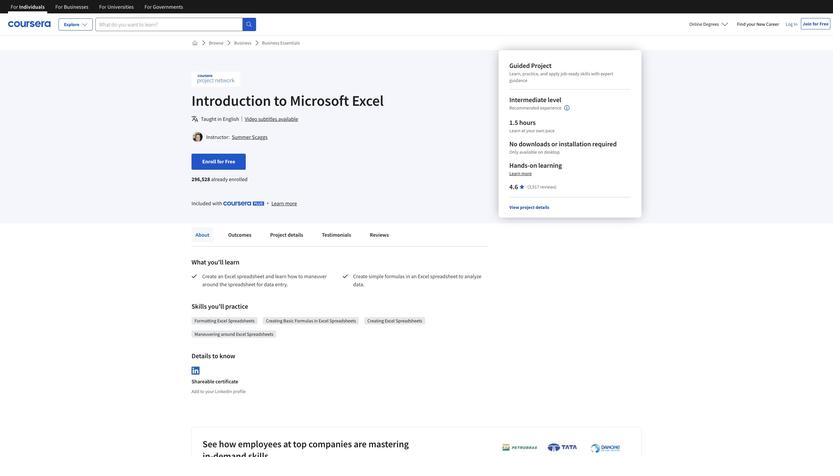 Task type: locate. For each thing, give the bounding box(es) containing it.
in
[[218, 116, 222, 122], [406, 273, 410, 280], [314, 318, 318, 324]]

1 vertical spatial and
[[266, 273, 274, 280]]

2 for from the left
[[55, 3, 63, 10]]

apply
[[549, 71, 560, 77]]

0 horizontal spatial creating
[[266, 318, 283, 324]]

for individuals
[[11, 3, 45, 10]]

for left individuals at the left of page
[[11, 3, 18, 10]]

creating
[[266, 318, 283, 324], [368, 318, 384, 324]]

more right •
[[285, 200, 297, 207]]

reviews link
[[366, 227, 393, 242]]

1 vertical spatial at
[[283, 438, 291, 450]]

1 horizontal spatial in
[[314, 318, 318, 324]]

excel inside create an excel spreadsheet and learn how to maneuver around the spreadsheet for data entry.
[[225, 273, 236, 280]]

1 horizontal spatial project
[[531, 61, 552, 70]]

skills right ready
[[581, 71, 591, 77]]

0 horizontal spatial project
[[270, 232, 287, 238]]

learn more link down hands-
[[510, 171, 532, 177]]

learn,
[[510, 71, 522, 77]]

around down formatting excel spreadsheets link
[[221, 331, 235, 337]]

view
[[510, 204, 520, 210]]

1 horizontal spatial skills
[[581, 71, 591, 77]]

pace
[[546, 128, 555, 134]]

296,528 already enrolled
[[192, 176, 248, 183]]

0 horizontal spatial how
[[219, 438, 236, 450]]

around inside create an excel spreadsheet and learn how to maneuver around the spreadsheet for data entry.
[[202, 281, 219, 288]]

hours
[[520, 118, 536, 127]]

1.5
[[510, 118, 518, 127]]

an inside create simple formulas in an excel spreadsheet to analyze data.
[[411, 273, 417, 280]]

intermediate
[[510, 95, 547, 104]]

creating inside creating excel spreadsheets link
[[368, 318, 384, 324]]

how inside see how employees at top companies are mastering in-demand skills
[[219, 438, 236, 450]]

maneuvering around excel spreadsheets link
[[195, 331, 274, 338]]

3 for from the left
[[99, 3, 106, 10]]

how
[[288, 273, 297, 280], [219, 438, 236, 450]]

2 create from the left
[[353, 273, 368, 280]]

for inside button
[[217, 158, 224, 165]]

top
[[293, 438, 307, 450]]

browse
[[209, 40, 224, 46]]

available down the 'introduction to microsoft excel'
[[278, 116, 298, 122]]

1 vertical spatial for
[[217, 158, 224, 165]]

your right find
[[747, 21, 756, 27]]

on inside the no downloads or installation required only available on desktop
[[538, 149, 543, 155]]

What do you want to learn? text field
[[95, 18, 243, 31]]

in inside create simple formulas in an excel spreadsheet to analyze data.
[[406, 273, 410, 280]]

already
[[211, 176, 228, 183]]

learn more link right •
[[272, 199, 297, 207]]

1 vertical spatial skills
[[248, 450, 269, 457]]

an inside create an excel spreadsheet and learn how to maneuver around the spreadsheet for data entry.
[[218, 273, 224, 280]]

2 horizontal spatial your
[[747, 21, 756, 27]]

in inside creating basic formulas in excel spreadsheets link
[[314, 318, 318, 324]]

learn more link for on
[[510, 171, 532, 177]]

basic
[[284, 318, 294, 324]]

1 business from the left
[[234, 40, 252, 46]]

and inside create an excel spreadsheet and learn how to maneuver around the spreadsheet for data entry.
[[266, 273, 274, 280]]

with right included
[[212, 200, 222, 207]]

for for join
[[813, 21, 819, 27]]

create inside create simple formulas in an excel spreadsheet to analyze data.
[[353, 273, 368, 280]]

for businesses
[[55, 3, 88, 10]]

create for data.
[[353, 273, 368, 280]]

instructor:
[[206, 134, 230, 140]]

your down "shareable certificate"
[[205, 389, 214, 395]]

0 vertical spatial how
[[288, 273, 297, 280]]

1 horizontal spatial available
[[520, 149, 537, 155]]

available down downloads
[[520, 149, 537, 155]]

no
[[510, 140, 518, 148]]

spreadsheet left analyze
[[430, 273, 458, 280]]

for right join
[[813, 21, 819, 27]]

coursera enterprise logos image
[[492, 443, 627, 457]]

learn inside • learn more
[[272, 200, 284, 207]]

how inside create an excel spreadsheet and learn how to maneuver around the spreadsheet for data entry.
[[288, 273, 297, 280]]

details to know
[[192, 352, 235, 360]]

an right formulas
[[411, 273, 417, 280]]

around left the
[[202, 281, 219, 288]]

no downloads or installation required only available on desktop
[[510, 140, 617, 155]]

skills right demand
[[248, 450, 269, 457]]

testimonials
[[322, 232, 351, 238]]

with
[[591, 71, 600, 77], [212, 200, 222, 207]]

learn up entry.
[[275, 273, 287, 280]]

in for creating basic formulas in excel spreadsheets
[[314, 318, 318, 324]]

for left universities
[[99, 3, 106, 10]]

1 horizontal spatial around
[[221, 331, 235, 337]]

0 horizontal spatial free
[[225, 158, 235, 165]]

0 vertical spatial you'll
[[208, 258, 224, 266]]

for right enroll
[[217, 158, 224, 165]]

maneuvering
[[195, 331, 220, 337]]

0 vertical spatial your
[[747, 21, 756, 27]]

1 vertical spatial details
[[288, 232, 303, 238]]

for left data
[[257, 281, 263, 288]]

to for add to your linkedin profile
[[200, 389, 204, 395]]

0 horizontal spatial with
[[212, 200, 222, 207]]

0 horizontal spatial available
[[278, 116, 298, 122]]

for for businesses
[[55, 3, 63, 10]]

0 horizontal spatial learn more link
[[272, 199, 297, 207]]

spreadsheets inside formatting excel spreadsheets link
[[228, 318, 255, 324]]

coursera image
[[8, 19, 51, 30]]

introduction to microsoft excel
[[192, 91, 384, 110]]

1 vertical spatial more
[[285, 200, 297, 207]]

2 horizontal spatial for
[[813, 21, 819, 27]]

business for business essentials
[[262, 40, 280, 46]]

project up practice,
[[531, 61, 552, 70]]

1 vertical spatial learn
[[275, 273, 287, 280]]

for governments
[[145, 3, 183, 10]]

0 horizontal spatial at
[[283, 438, 291, 450]]

0 vertical spatial and
[[541, 71, 548, 77]]

1 vertical spatial your
[[526, 128, 535, 134]]

0 horizontal spatial for
[[217, 158, 224, 165]]

more down hands-
[[522, 171, 532, 177]]

creating inside creating basic formulas in excel spreadsheets link
[[266, 318, 283, 324]]

0 vertical spatial project
[[531, 61, 552, 70]]

video subtitles available
[[245, 116, 298, 122]]

1 vertical spatial free
[[225, 158, 235, 165]]

to for introduction to microsoft excel
[[274, 91, 287, 110]]

you'll for skills
[[208, 302, 224, 311]]

business essentials
[[262, 40, 300, 46]]

how up entry.
[[288, 273, 297, 280]]

on left the learning
[[530, 161, 537, 170]]

taught
[[201, 116, 217, 122]]

0 vertical spatial free
[[820, 21, 829, 27]]

business left the essentials
[[262, 40, 280, 46]]

4.6
[[510, 183, 518, 191]]

on down downloads
[[538, 149, 543, 155]]

None search field
[[95, 18, 256, 31]]

2 vertical spatial your
[[205, 389, 214, 395]]

1 horizontal spatial create
[[353, 273, 368, 280]]

• learn more
[[267, 200, 297, 207]]

learn down '1.5'
[[510, 128, 521, 134]]

creating for creating excel spreadsheets
[[368, 318, 384, 324]]

learn up the
[[225, 258, 240, 266]]

1 vertical spatial learn
[[510, 171, 521, 177]]

1 vertical spatial in
[[406, 273, 410, 280]]

see how employees at top companies are mastering in-demand skills
[[203, 438, 409, 457]]

4 for from the left
[[145, 3, 152, 10]]

1 horizontal spatial on
[[538, 149, 543, 155]]

more inside • learn more
[[285, 200, 297, 207]]

0 horizontal spatial details
[[288, 232, 303, 238]]

an
[[218, 273, 224, 280], [411, 273, 417, 280]]

learn inside 1.5 hours learn at your own pace
[[510, 128, 521, 134]]

free inside button
[[225, 158, 235, 165]]

an up the
[[218, 273, 224, 280]]

available inside video subtitles available button
[[278, 116, 298, 122]]

enroll for free button
[[192, 154, 246, 170]]

0 vertical spatial learn
[[225, 258, 240, 266]]

around
[[202, 281, 219, 288], [221, 331, 235, 337]]

enrolled
[[229, 176, 248, 183]]

and for project
[[541, 71, 548, 77]]

creating basic formulas in excel spreadsheets link
[[266, 318, 356, 324]]

1 horizontal spatial free
[[820, 21, 829, 27]]

introduction
[[192, 91, 271, 110]]

0 horizontal spatial business
[[234, 40, 252, 46]]

business inside 'link'
[[262, 40, 280, 46]]

1 create from the left
[[202, 273, 217, 280]]

free right join
[[820, 21, 829, 27]]

for left businesses
[[55, 3, 63, 10]]

at down hours
[[522, 128, 526, 134]]

project
[[531, 61, 552, 70], [270, 232, 287, 238]]

1 horizontal spatial with
[[591, 71, 600, 77]]

learn more link for learn
[[272, 199, 297, 207]]

your down hours
[[526, 128, 535, 134]]

at for your
[[522, 128, 526, 134]]

for left governments
[[145, 3, 152, 10]]

more inside hands-on learning learn more
[[522, 171, 532, 177]]

1 horizontal spatial learn
[[275, 273, 287, 280]]

formatting excel spreadsheets link
[[195, 318, 255, 324]]

1 horizontal spatial how
[[288, 273, 297, 280]]

0 vertical spatial learn
[[510, 128, 521, 134]]

create inside create an excel spreadsheet and learn how to maneuver around the spreadsheet for data entry.
[[202, 273, 217, 280]]

summer scaggs link
[[232, 134, 268, 140]]

find your new career
[[737, 21, 779, 27]]

0 horizontal spatial create
[[202, 273, 217, 280]]

1 for from the left
[[11, 3, 18, 10]]

1 horizontal spatial learn more link
[[510, 171, 532, 177]]

1 horizontal spatial an
[[411, 273, 417, 280]]

testimonials link
[[318, 227, 355, 242]]

0 vertical spatial in
[[218, 116, 222, 122]]

formulas
[[385, 273, 405, 280]]

1 vertical spatial how
[[219, 438, 236, 450]]

career
[[767, 21, 779, 27]]

in for create simple formulas in an excel spreadsheet to analyze data.
[[406, 273, 410, 280]]

0 vertical spatial available
[[278, 116, 298, 122]]

1 creating from the left
[[266, 318, 283, 324]]

to left analyze
[[459, 273, 464, 280]]

1 vertical spatial on
[[530, 161, 537, 170]]

create
[[202, 273, 217, 280], [353, 273, 368, 280]]

and up data
[[266, 273, 274, 280]]

you'll right "skills"
[[208, 302, 224, 311]]

0 vertical spatial around
[[202, 281, 219, 288]]

0 vertical spatial with
[[591, 71, 600, 77]]

2 an from the left
[[411, 273, 417, 280]]

1 horizontal spatial for
[[257, 281, 263, 288]]

free up enrolled
[[225, 158, 235, 165]]

installation
[[559, 140, 591, 148]]

browse link
[[206, 37, 226, 49]]

skills inside the guided project learn, practice, and apply job-ready skills with expert guidance
[[581, 71, 591, 77]]

to left maneuver
[[299, 273, 303, 280]]

home image
[[192, 40, 198, 46]]

details
[[192, 352, 211, 360]]

enroll
[[202, 158, 216, 165]]

for for individuals
[[11, 3, 18, 10]]

at inside 1.5 hours learn at your own pace
[[522, 128, 526, 134]]

0 horizontal spatial on
[[530, 161, 537, 170]]

taught in english
[[201, 116, 239, 122]]

spreadsheet right the
[[228, 281, 256, 288]]

learn inside hands-on learning learn more
[[510, 171, 521, 177]]

for for universities
[[99, 3, 106, 10]]

2 vertical spatial for
[[257, 281, 263, 288]]

free for join for free
[[820, 21, 829, 27]]

banner navigation
[[5, 0, 189, 13]]

business right browse "link"
[[234, 40, 252, 46]]

1 horizontal spatial at
[[522, 128, 526, 134]]

0 horizontal spatial around
[[202, 281, 219, 288]]

how right 'see'
[[219, 438, 236, 450]]

for for enroll
[[217, 158, 224, 165]]

your inside "find your new career" link
[[747, 21, 756, 27]]

0 vertical spatial for
[[813, 21, 819, 27]]

available
[[278, 116, 298, 122], [520, 149, 537, 155]]

you'll right 'what'
[[208, 258, 224, 266]]

1 vertical spatial you'll
[[208, 302, 224, 311]]

to up video subtitles available button
[[274, 91, 287, 110]]

1 horizontal spatial business
[[262, 40, 280, 46]]

2 creating from the left
[[368, 318, 384, 324]]

on inside hands-on learning learn more
[[530, 161, 537, 170]]

1 vertical spatial learn more link
[[272, 199, 297, 207]]

0 horizontal spatial an
[[218, 273, 224, 280]]

project inside the guided project learn, practice, and apply job-ready skills with expert guidance
[[531, 61, 552, 70]]

0 horizontal spatial skills
[[248, 450, 269, 457]]

to right add
[[200, 389, 204, 395]]

0 vertical spatial on
[[538, 149, 543, 155]]

2 business from the left
[[262, 40, 280, 46]]

learn down hands-
[[510, 171, 521, 177]]

1 an from the left
[[218, 273, 224, 280]]

spreadsheet up data
[[237, 273, 265, 280]]

learn right •
[[272, 200, 284, 207]]

0 horizontal spatial your
[[205, 389, 214, 395]]

learn
[[225, 258, 240, 266], [275, 273, 287, 280]]

at inside see how employees at top companies are mastering in-demand skills
[[283, 438, 291, 450]]

shareable certificate
[[192, 378, 238, 385]]

formatting excel spreadsheets
[[195, 318, 255, 324]]

1 horizontal spatial details
[[536, 204, 550, 210]]

join for free link
[[801, 18, 831, 29]]

with left expert
[[591, 71, 600, 77]]

create down what you'll learn
[[202, 273, 217, 280]]

2 horizontal spatial in
[[406, 273, 410, 280]]

0 horizontal spatial in
[[218, 116, 222, 122]]

1 vertical spatial around
[[221, 331, 235, 337]]

2 vertical spatial learn
[[272, 200, 284, 207]]

create up data.
[[353, 273, 368, 280]]

and inside the guided project learn, practice, and apply job-ready skills with expert guidance
[[541, 71, 548, 77]]

0 vertical spatial at
[[522, 128, 526, 134]]

profile
[[233, 389, 246, 395]]

to left know
[[212, 352, 218, 360]]

free
[[820, 21, 829, 27], [225, 158, 235, 165]]

0 horizontal spatial and
[[266, 273, 274, 280]]

1 horizontal spatial and
[[541, 71, 548, 77]]

1 horizontal spatial creating
[[368, 318, 384, 324]]

know
[[220, 352, 235, 360]]

0 horizontal spatial more
[[285, 200, 297, 207]]

spreadsheet inside create simple formulas in an excel spreadsheet to analyze data.
[[430, 273, 458, 280]]

project down • learn more
[[270, 232, 287, 238]]

at left top
[[283, 438, 291, 450]]

excel
[[352, 91, 384, 110], [225, 273, 236, 280], [418, 273, 429, 280], [217, 318, 227, 324], [319, 318, 329, 324], [385, 318, 395, 324], [236, 331, 246, 337]]

0 vertical spatial skills
[[581, 71, 591, 77]]

in
[[794, 21, 798, 27]]

learn more link
[[510, 171, 532, 177], [272, 199, 297, 207]]

2 vertical spatial in
[[314, 318, 318, 324]]

learn
[[510, 128, 521, 134], [510, 171, 521, 177], [272, 200, 284, 207]]

skills
[[192, 302, 207, 311]]

spreadsheet
[[237, 273, 265, 280], [430, 273, 458, 280], [228, 281, 256, 288]]

1 vertical spatial available
[[520, 149, 537, 155]]

and left apply
[[541, 71, 548, 77]]

1 horizontal spatial more
[[522, 171, 532, 177]]

0 vertical spatial learn more link
[[510, 171, 532, 177]]

simple
[[369, 273, 384, 280]]

0 vertical spatial more
[[522, 171, 532, 177]]

1 horizontal spatial your
[[526, 128, 535, 134]]

skills
[[581, 71, 591, 77], [248, 450, 269, 457]]



Task type: describe. For each thing, give the bounding box(es) containing it.
english
[[223, 116, 239, 122]]

universities
[[108, 3, 134, 10]]

find your new career link
[[734, 20, 783, 28]]

formulas
[[295, 318, 313, 324]]

excel inside create simple formulas in an excel spreadsheet to analyze data.
[[418, 273, 429, 280]]

coursera plus image
[[223, 202, 264, 206]]

project details
[[270, 232, 303, 238]]

skills you'll practice
[[192, 302, 248, 311]]

subtitles
[[258, 116, 277, 122]]

and for an
[[266, 273, 274, 280]]

0 vertical spatial details
[[536, 204, 550, 210]]

to inside create simple formulas in an excel spreadsheet to analyze data.
[[459, 273, 464, 280]]

online
[[690, 21, 703, 27]]

recommended experience
[[510, 105, 562, 111]]

in-
[[203, 450, 213, 457]]

to inside create an excel spreadsheet and learn how to maneuver around the spreadsheet for data entry.
[[299, 273, 303, 280]]

online degrees
[[690, 21, 719, 27]]

expert
[[601, 71, 614, 77]]

scaggs
[[252, 134, 268, 140]]

video subtitles available button
[[245, 115, 298, 123]]

0 horizontal spatial learn
[[225, 258, 240, 266]]

business for business
[[234, 40, 252, 46]]

(3,917 reviews)
[[528, 184, 557, 190]]

about
[[196, 232, 210, 238]]

shareable
[[192, 378, 215, 385]]

for inside create an excel spreadsheet and learn how to maneuver around the spreadsheet for data entry.
[[257, 281, 263, 288]]

1.5 hours learn at your own pace
[[510, 118, 555, 134]]

companies
[[309, 438, 352, 450]]

for for governments
[[145, 3, 152, 10]]

degrees
[[704, 21, 719, 27]]

required
[[593, 140, 617, 148]]

for universities
[[99, 3, 134, 10]]

available inside the no downloads or installation required only available on desktop
[[520, 149, 537, 155]]

governments
[[153, 3, 183, 10]]

with inside the guided project learn, practice, and apply job-ready skills with expert guidance
[[591, 71, 600, 77]]

join for free
[[803, 21, 829, 27]]

intermediate level
[[510, 95, 562, 104]]

data
[[264, 281, 274, 288]]

included
[[192, 200, 211, 207]]

create for around
[[202, 273, 217, 280]]

guided
[[510, 61, 530, 70]]

what
[[192, 258, 206, 266]]

online degrees button
[[684, 17, 734, 31]]

the
[[220, 281, 227, 288]]

view project details
[[510, 204, 550, 210]]

entry.
[[275, 281, 288, 288]]

creating excel spreadsheets link
[[368, 318, 422, 324]]

creating basic formulas in excel spreadsheets
[[266, 318, 356, 324]]

spreadsheets inside creating basic formulas in excel spreadsheets link
[[330, 318, 356, 324]]

enroll for free
[[202, 158, 235, 165]]

log in
[[786, 21, 798, 27]]

maneuvering around excel spreadsheets
[[195, 331, 274, 337]]

you'll for what
[[208, 258, 224, 266]]

outcomes link
[[224, 227, 256, 242]]

1 vertical spatial project
[[270, 232, 287, 238]]

skills inside see how employees at top companies are mastering in-demand skills
[[248, 450, 269, 457]]

spreadsheets inside creating excel spreadsheets link
[[396, 318, 422, 324]]

level
[[548, 95, 562, 104]]

practice
[[225, 302, 248, 311]]

linkedin
[[215, 389, 232, 395]]

individuals
[[19, 3, 45, 10]]

recommended
[[510, 105, 539, 111]]

hands-on learning learn more
[[510, 161, 562, 177]]

coursera project network image
[[192, 72, 241, 87]]

learn inside create an excel spreadsheet and learn how to maneuver around the spreadsheet for data entry.
[[275, 273, 287, 280]]

information about difficulty level pre-requisites. image
[[564, 105, 570, 111]]

reviews
[[370, 232, 389, 238]]

guided project learn, practice, and apply job-ready skills with expert guidance
[[510, 61, 614, 83]]

creating for creating basic formulas in excel spreadsheets
[[266, 318, 283, 324]]

(3,917
[[528, 184, 540, 190]]

video
[[245, 116, 257, 122]]

explore
[[64, 21, 79, 27]]

find
[[737, 21, 746, 27]]

1 vertical spatial with
[[212, 200, 222, 207]]

outcomes
[[228, 232, 252, 238]]

what you'll learn
[[192, 258, 240, 266]]

to for details to know
[[212, 352, 218, 360]]

formatting
[[195, 318, 216, 324]]

create simple formulas in an excel spreadsheet to analyze data.
[[353, 273, 483, 288]]

explore button
[[59, 18, 93, 30]]

or
[[552, 140, 558, 148]]

analyze
[[465, 273, 482, 280]]

included with
[[192, 200, 223, 207]]

instructor: summer scaggs
[[206, 134, 268, 140]]

spreadsheets inside maneuvering around excel spreadsheets link
[[247, 331, 274, 337]]

add
[[192, 389, 199, 395]]

businesses
[[64, 3, 88, 10]]

mastering
[[369, 438, 409, 450]]

your inside 1.5 hours learn at your own pace
[[526, 128, 535, 134]]

summer scaggs image
[[193, 132, 203, 142]]

creating excel spreadsheets
[[368, 318, 422, 324]]

business link
[[232, 37, 254, 49]]

are
[[354, 438, 367, 450]]

only
[[510, 149, 519, 155]]

certificate
[[216, 378, 238, 385]]

free for enroll for free
[[225, 158, 235, 165]]

practice,
[[523, 71, 540, 77]]

reviews)
[[541, 184, 557, 190]]

create an excel spreadsheet and learn how to maneuver around the spreadsheet for data entry.
[[202, 273, 328, 288]]

business essentials link
[[260, 37, 303, 49]]

ready
[[569, 71, 580, 77]]

at for top
[[283, 438, 291, 450]]

log
[[786, 21, 793, 27]]



Task type: vqa. For each thing, say whether or not it's contained in the screenshot.
certificate
yes



